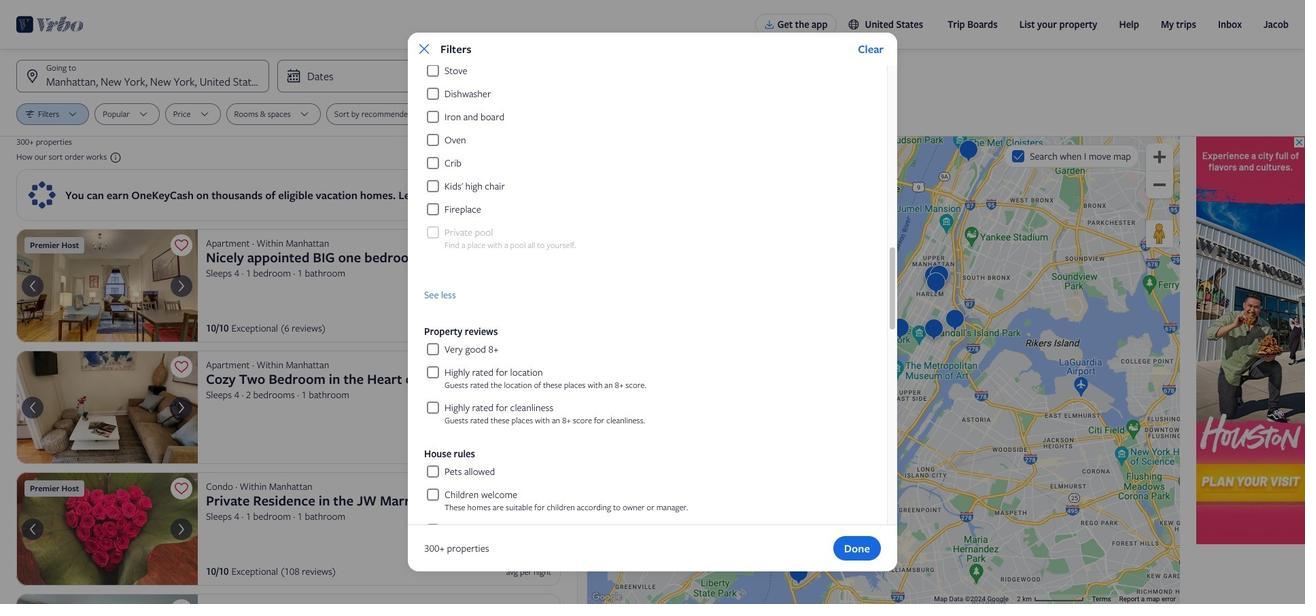 Task type: locate. For each thing, give the bounding box(es) containing it.
2 living area image from the top
[[16, 351, 198, 465]]

vrbo logo image
[[16, 14, 84, 35]]

living area image
[[16, 229, 198, 343], [16, 351, 198, 465]]

0 vertical spatial living area image
[[16, 229, 198, 343]]

download the app button image
[[764, 19, 775, 30]]

1 vertical spatial living area image
[[16, 351, 198, 465]]

small image
[[848, 18, 860, 31]]

1 living area image from the top
[[16, 229, 198, 343]]

unit with king bed image
[[16, 594, 198, 605]]

show next image for nicely appointed big one bedroom off central park image
[[173, 278, 190, 294]]

show previous image for private residence in the jw marriott essex house hotel image
[[24, 521, 41, 538]]

close sort and filter image
[[416, 41, 433, 57]]

show previous image for nicely appointed big one bedroom off central park image
[[24, 278, 41, 294]]

dialog
[[408, 0, 898, 572]]

show next image for private residence in the jw marriott essex house hotel image
[[173, 521, 190, 538]]



Task type: describe. For each thing, give the bounding box(es) containing it.
google image
[[591, 591, 623, 605]]

small image
[[107, 152, 122, 164]]

show previous image for cozy two bedroom in the heart of new york city image
[[24, 400, 41, 416]]

map region
[[588, 137, 1181, 605]]

interior detail image
[[16, 473, 198, 586]]

one key blue tier image
[[27, 180, 57, 210]]

show next image for cozy two bedroom in the heart of new york city image
[[173, 400, 190, 416]]



Task type: vqa. For each thing, say whether or not it's contained in the screenshot.
second small icon from the bottom of the page
no



